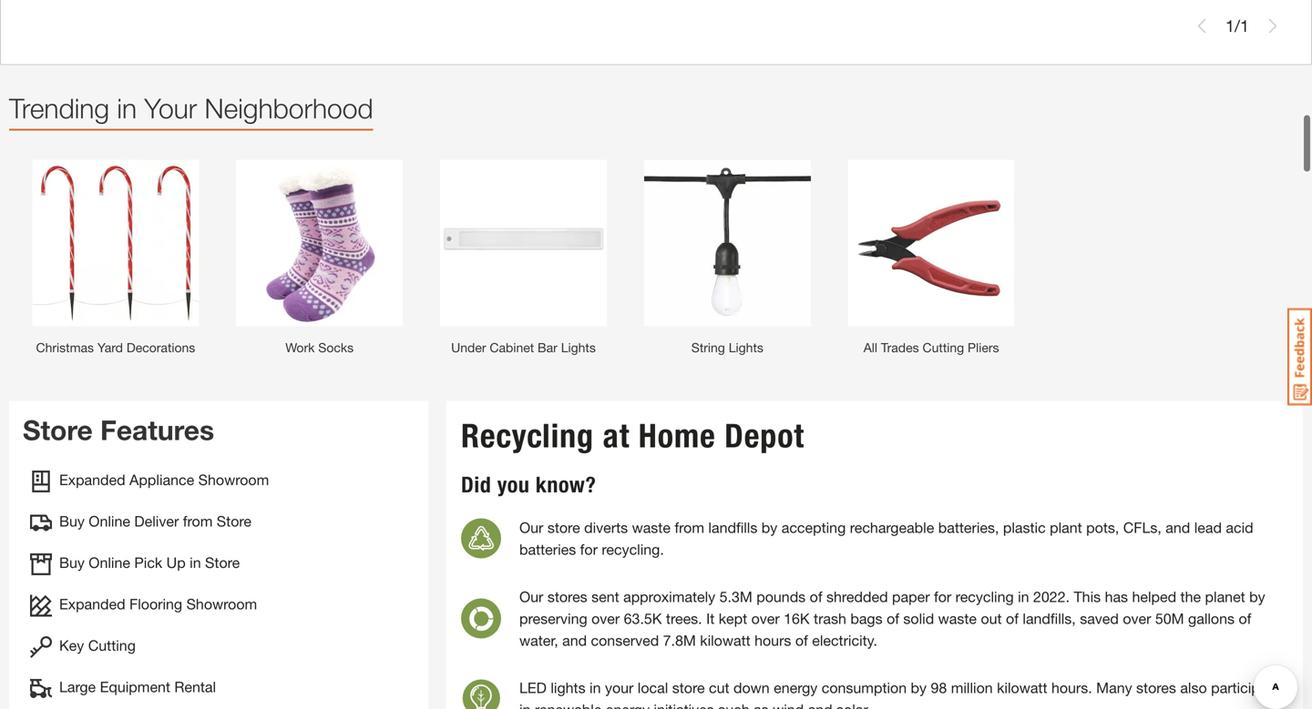 Task type: locate. For each thing, give the bounding box(es) containing it.
buy left deliver
[[59, 513, 85, 530]]

under
[[451, 340, 486, 355]]

1 horizontal spatial over
[[751, 611, 780, 628]]

1 vertical spatial buy
[[59, 555, 85, 572]]

1 horizontal spatial cutting
[[923, 340, 964, 355]]

in inside our stores sent approximately 5.3m pounds of shredded paper for recycling in 2022. this has helped the planet by preserving over 63.5k trees. it kept over 16k trash bags of solid waste out of landfills, saved over 50m gallons of water, and conserved 7.8m kilowatt hours of electricity.
[[1018, 589, 1029, 606]]

initiatives
[[654, 702, 714, 710]]

eco_image image left water,
[[461, 599, 501, 639]]

in
[[117, 92, 137, 124], [190, 555, 201, 572], [1018, 589, 1029, 606], [590, 680, 601, 697], [519, 702, 531, 710]]

0 horizontal spatial and
[[562, 632, 587, 650]]

63.5k
[[624, 611, 662, 628]]

0 vertical spatial for
[[580, 541, 598, 559]]

expanded up key cutting
[[59, 596, 125, 613]]

1 vertical spatial and
[[562, 632, 587, 650]]

rental
[[174, 679, 216, 696]]

did
[[461, 472, 492, 499]]

0 vertical spatial kilowatt
[[700, 632, 751, 650]]

2 eco_image image from the top
[[461, 599, 501, 639]]

recycling.
[[602, 541, 664, 559]]

features
[[100, 414, 214, 447]]

store up batteries
[[548, 519, 580, 537]]

for inside our store diverts waste from landfills by accepting rechargeable batteries, plastic plant pots, cfls, and lead acid batteries for recycling.
[[580, 541, 598, 559]]

preserving
[[519, 611, 588, 628]]

0 horizontal spatial waste
[[632, 519, 671, 537]]

2 online from the top
[[89, 555, 130, 572]]

and down 'preserving'
[[562, 632, 587, 650]]

2 horizontal spatial over
[[1123, 611, 1151, 628]]

string lights link
[[644, 160, 811, 356]]

cutting
[[923, 340, 964, 355], [88, 637, 136, 655]]

showroom for expanded flooring showroom
[[186, 596, 257, 613]]

0 vertical spatial online
[[89, 513, 130, 530]]

store right up
[[205, 555, 240, 572]]

string lights image
[[644, 160, 811, 327]]

1 horizontal spatial 1
[[1240, 16, 1249, 36]]

1 vertical spatial our
[[519, 589, 544, 606]]

showroom for expanded appliance showroom
[[198, 472, 269, 489]]

0 vertical spatial buy
[[59, 513, 85, 530]]

eco_image image
[[461, 519, 501, 559], [461, 599, 501, 639], [461, 679, 501, 710]]

buy for buy online deliver from store
[[59, 513, 85, 530]]

over down sent
[[592, 611, 620, 628]]

string
[[691, 340, 725, 355]]

0 vertical spatial waste
[[632, 519, 671, 537]]

lights
[[561, 340, 596, 355], [729, 340, 764, 355]]

1 vertical spatial by
[[1250, 589, 1266, 606]]

energy down your
[[606, 702, 650, 710]]

deliver
[[134, 513, 179, 530]]

accepting
[[782, 519, 846, 537]]

0 vertical spatial stores
[[548, 589, 588, 606]]

online for deliver
[[89, 513, 130, 530]]

1 vertical spatial online
[[89, 555, 130, 572]]

0 vertical spatial store
[[548, 519, 580, 537]]

online left pick
[[89, 555, 130, 572]]

under cabinet bar lights image
[[440, 160, 607, 327]]

stores left also
[[1136, 680, 1176, 697]]

online
[[89, 513, 130, 530], [89, 555, 130, 572]]

out
[[981, 611, 1002, 628]]

of right out
[[1006, 611, 1019, 628]]

0 vertical spatial our
[[519, 519, 544, 537]]

online left deliver
[[89, 513, 130, 530]]

1 horizontal spatial energy
[[774, 680, 818, 697]]

2 vertical spatial by
[[911, 680, 927, 697]]

expanded appliance showroom
[[59, 472, 269, 489]]

0 vertical spatial expanded
[[59, 472, 125, 489]]

2 our from the top
[[519, 589, 544, 606]]

did you know?
[[461, 472, 596, 499]]

led lights in your local store cut down energy consumption by 98 million kilowatt hours. many stores also participate in renewable energy initiatives such as wind and solar.
[[519, 680, 1280, 710]]

our inside our store diverts waste from landfills by accepting rechargeable batteries, plastic plant pots, cfls, and lead acid batteries for recycling.
[[519, 519, 544, 537]]

1 vertical spatial kilowatt
[[997, 680, 1048, 697]]

waste left out
[[938, 611, 977, 628]]

0 horizontal spatial cutting
[[88, 637, 136, 655]]

sent
[[592, 589, 619, 606]]

1 expanded from the top
[[59, 472, 125, 489]]

online for pick
[[89, 555, 130, 572]]

2 vertical spatial and
[[808, 702, 833, 710]]

1 eco_image image from the top
[[461, 519, 501, 559]]

0 vertical spatial cutting
[[923, 340, 964, 355]]

0 vertical spatial energy
[[774, 680, 818, 697]]

by right planet
[[1250, 589, 1266, 606]]

0 vertical spatial by
[[762, 519, 778, 537]]

buy for buy online pick up in store
[[59, 555, 85, 572]]

all trades cutting pliers image
[[848, 160, 1015, 327]]

store up initiatives
[[672, 680, 705, 697]]

1 horizontal spatial for
[[934, 589, 952, 606]]

saved
[[1080, 611, 1119, 628]]

our for our stores sent approximately 5.3m pounds of shredded paper for recycling in 2022. this has helped the planet by preserving over 63.5k trees. it kept over 16k trash bags of solid waste out of landfills, saved over 50m gallons of water, and conserved 7.8m kilowatt hours of electricity.
[[519, 589, 544, 606]]

1 vertical spatial eco_image image
[[461, 599, 501, 639]]

1 horizontal spatial from
[[675, 519, 704, 537]]

from right deliver
[[183, 513, 213, 530]]

1 horizontal spatial waste
[[938, 611, 977, 628]]

our inside our stores sent approximately 5.3m pounds of shredded paper for recycling in 2022. this has helped the planet by preserving over 63.5k trees. it kept over 16k trash bags of solid waste out of landfills, saved over 50m gallons of water, and conserved 7.8m kilowatt hours of electricity.
[[519, 589, 544, 606]]

0 horizontal spatial stores
[[548, 589, 588, 606]]

over up hours
[[751, 611, 780, 628]]

recycling
[[956, 589, 1014, 606]]

the
[[1181, 589, 1201, 606]]

1
[[1226, 16, 1235, 36], [1240, 16, 1249, 36]]

helped
[[1132, 589, 1177, 606]]

christmas yard decorations
[[36, 340, 195, 355]]

bar
[[538, 340, 558, 355]]

over down 'helped' at the bottom of page
[[1123, 611, 1151, 628]]

this is the first slide image
[[1195, 19, 1209, 33]]

energy up 'wind'
[[774, 680, 818, 697]]

0 vertical spatial and
[[1166, 519, 1190, 537]]

our
[[519, 519, 544, 537], [519, 589, 544, 606]]

and right 'wind'
[[808, 702, 833, 710]]

cutting left pliers
[[923, 340, 964, 355]]

1 vertical spatial energy
[[606, 702, 650, 710]]

showroom
[[198, 472, 269, 489], [186, 596, 257, 613]]

our up 'preserving'
[[519, 589, 544, 606]]

waste up recycling.
[[632, 519, 671, 537]]

store
[[23, 414, 93, 447], [217, 513, 252, 530], [205, 555, 240, 572]]

under cabinet bar lights
[[451, 340, 596, 355]]

2 horizontal spatial by
[[1250, 589, 1266, 606]]

2 vertical spatial eco_image image
[[461, 679, 501, 710]]

energy
[[774, 680, 818, 697], [606, 702, 650, 710]]

7.8m
[[663, 632, 696, 650]]

1 our from the top
[[519, 519, 544, 537]]

it
[[706, 611, 715, 628]]

rechargeable
[[850, 519, 934, 537]]

2 expanded from the top
[[59, 596, 125, 613]]

of
[[810, 589, 823, 606], [887, 611, 899, 628], [1006, 611, 1019, 628], [1239, 611, 1252, 628], [795, 632, 808, 650]]

waste
[[632, 519, 671, 537], [938, 611, 977, 628]]

key cutting
[[59, 637, 136, 655]]

for down diverts on the left of the page
[[580, 541, 598, 559]]

trending
[[9, 92, 109, 124]]

our up batteries
[[519, 519, 544, 537]]

eco_image image for led lights in your local store cut down energy consumption by 98 million kilowatt hours. many stores also participate in renewable energy initiatives such as wind and solar.
[[461, 679, 501, 710]]

showroom right appliance
[[198, 472, 269, 489]]

2022.
[[1033, 589, 1070, 606]]

all
[[864, 340, 878, 355]]

1 vertical spatial expanded
[[59, 596, 125, 613]]

you
[[497, 472, 530, 499]]

1 horizontal spatial kilowatt
[[997, 680, 1048, 697]]

work
[[285, 340, 315, 355]]

0 horizontal spatial lights
[[561, 340, 596, 355]]

eco_image image for our stores sent approximately 5.3m pounds of shredded paper for recycling in 2022. this has helped the planet by preserving over 63.5k trees. it kept over 16k trash bags of solid waste out of landfills, saved over 50m gallons of water, and conserved 7.8m kilowatt hours of electricity.
[[461, 599, 501, 639]]

work socks image
[[236, 160, 403, 327]]

expanded
[[59, 472, 125, 489], [59, 596, 125, 613]]

and
[[1166, 519, 1190, 537], [562, 632, 587, 650], [808, 702, 833, 710]]

local
[[638, 680, 668, 697]]

1 horizontal spatial by
[[911, 680, 927, 697]]

depot
[[725, 416, 805, 456]]

yard
[[97, 340, 123, 355]]

1 right this is the first slide icon
[[1226, 16, 1235, 36]]

lights right "bar" on the left
[[561, 340, 596, 355]]

1 over from the left
[[592, 611, 620, 628]]

from left landfills at right bottom
[[675, 519, 704, 537]]

waste inside our store diverts waste from landfills by accepting rechargeable batteries, plastic plant pots, cfls, and lead acid batteries for recycling.
[[632, 519, 671, 537]]

led
[[519, 680, 547, 697]]

1 horizontal spatial stores
[[1136, 680, 1176, 697]]

kilowatt left hours.
[[997, 680, 1048, 697]]

0 vertical spatial showroom
[[198, 472, 269, 489]]

1 vertical spatial stores
[[1136, 680, 1176, 697]]

lead
[[1195, 519, 1222, 537]]

0 horizontal spatial kilowatt
[[700, 632, 751, 650]]

3 eco_image image from the top
[[461, 679, 501, 710]]

store
[[548, 519, 580, 537], [672, 680, 705, 697]]

0 horizontal spatial for
[[580, 541, 598, 559]]

0 horizontal spatial energy
[[606, 702, 650, 710]]

store right deliver
[[217, 513, 252, 530]]

1 horizontal spatial store
[[672, 680, 705, 697]]

appliance
[[129, 472, 194, 489]]

2 buy from the top
[[59, 555, 85, 572]]

acid
[[1226, 519, 1254, 537]]

of up trash
[[810, 589, 823, 606]]

your
[[605, 680, 634, 697]]

1 vertical spatial store
[[672, 680, 705, 697]]

expanded down 'store features'
[[59, 472, 125, 489]]

2 vertical spatial store
[[205, 555, 240, 572]]

expanded for expanded appliance showroom
[[59, 472, 125, 489]]

1 vertical spatial showroom
[[186, 596, 257, 613]]

electricity.
[[812, 632, 878, 650]]

0 horizontal spatial by
[[762, 519, 778, 537]]

hours
[[755, 632, 791, 650]]

eco_image image left led
[[461, 679, 501, 710]]

by right landfills at right bottom
[[762, 519, 778, 537]]

0 horizontal spatial store
[[548, 519, 580, 537]]

1 vertical spatial for
[[934, 589, 952, 606]]

store down christmas
[[23, 414, 93, 447]]

eco_image image down did
[[461, 519, 501, 559]]

1 left this is the last slide image
[[1240, 16, 1249, 36]]

stores
[[548, 589, 588, 606], [1136, 680, 1176, 697]]

0 horizontal spatial over
[[592, 611, 620, 628]]

1 online from the top
[[89, 513, 130, 530]]

lights right string
[[729, 340, 764, 355]]

0 vertical spatial store
[[23, 414, 93, 447]]

1 horizontal spatial lights
[[729, 340, 764, 355]]

stores up 'preserving'
[[548, 589, 588, 606]]

showroom right flooring
[[186, 596, 257, 613]]

1 horizontal spatial and
[[808, 702, 833, 710]]

buy left pick
[[59, 555, 85, 572]]

0 horizontal spatial 1
[[1226, 16, 1235, 36]]

landfills,
[[1023, 611, 1076, 628]]

trades
[[881, 340, 919, 355]]

cutting right key
[[88, 637, 136, 655]]

2 1 from the left
[[1240, 16, 1249, 36]]

for right 'paper'
[[934, 589, 952, 606]]

0 vertical spatial eco_image image
[[461, 519, 501, 559]]

christmas yard decorations image
[[32, 160, 199, 327]]

1 vertical spatial waste
[[938, 611, 977, 628]]

know?
[[536, 472, 596, 499]]

for inside our stores sent approximately 5.3m pounds of shredded paper for recycling in 2022. this has helped the planet by preserving over 63.5k trees. it kept over 16k trash bags of solid waste out of landfills, saved over 50m gallons of water, and conserved 7.8m kilowatt hours of electricity.
[[934, 589, 952, 606]]

1 buy from the top
[[59, 513, 85, 530]]

this
[[1074, 589, 1101, 606]]

and left the lead
[[1166, 519, 1190, 537]]

our for our store diverts waste from landfills by accepting rechargeable batteries, plastic plant pots, cfls, and lead acid batteries for recycling.
[[519, 519, 544, 537]]

by left '98'
[[911, 680, 927, 697]]

2 lights from the left
[[729, 340, 764, 355]]

kilowatt down the kept
[[700, 632, 751, 650]]

2 horizontal spatial and
[[1166, 519, 1190, 537]]



Task type: describe. For each thing, give the bounding box(es) containing it.
all trades cutting pliers link
[[848, 160, 1015, 356]]

trash
[[814, 611, 847, 628]]

has
[[1105, 589, 1128, 606]]

renewable
[[535, 702, 602, 710]]

by inside our stores sent approximately 5.3m pounds of shredded paper for recycling in 2022. this has helped the planet by preserving over 63.5k trees. it kept over 16k trash bags of solid waste out of landfills, saved over 50m gallons of water, and conserved 7.8m kilowatt hours of electricity.
[[1250, 589, 1266, 606]]

by inside our store diverts waste from landfills by accepting rechargeable batteries, plastic plant pots, cfls, and lead acid batteries for recycling.
[[762, 519, 778, 537]]

christmas
[[36, 340, 94, 355]]

kept
[[719, 611, 747, 628]]

our store diverts waste from landfills by accepting rechargeable batteries, plastic plant pots, cfls, and lead acid batteries for recycling.
[[519, 519, 1254, 559]]

98
[[931, 680, 947, 697]]

equipment
[[100, 679, 170, 696]]

3 over from the left
[[1123, 611, 1151, 628]]

batteries
[[519, 541, 576, 559]]

all trades cutting pliers
[[864, 340, 999, 355]]

recycling at home depot
[[461, 416, 805, 456]]

trending in your neighborhood
[[9, 92, 373, 124]]

store inside our store diverts waste from landfills by accepting rechargeable batteries, plastic plant pots, cfls, and lead acid batteries for recycling.
[[548, 519, 580, 537]]

hours.
[[1052, 680, 1092, 697]]

many
[[1096, 680, 1132, 697]]

plant
[[1050, 519, 1082, 537]]

of left "solid"
[[887, 611, 899, 628]]

conserved
[[591, 632, 659, 650]]

and inside our stores sent approximately 5.3m pounds of shredded paper for recycling in 2022. this has helped the planet by preserving over 63.5k trees. it kept over 16k trash bags of solid waste out of landfills, saved over 50m gallons of water, and conserved 7.8m kilowatt hours of electricity.
[[562, 632, 587, 650]]

1 / 1
[[1226, 16, 1249, 36]]

decorations
[[127, 340, 195, 355]]

solid
[[904, 611, 934, 628]]

of down 16k on the bottom right of page
[[795, 632, 808, 650]]

socks
[[318, 340, 354, 355]]

christmas yard decorations link
[[32, 160, 199, 356]]

1 vertical spatial store
[[217, 513, 252, 530]]

neighborhood
[[205, 92, 373, 124]]

and inside our store diverts waste from landfills by accepting rechargeable batteries, plastic plant pots, cfls, and lead acid batteries for recycling.
[[1166, 519, 1190, 537]]

large
[[59, 679, 96, 696]]

pots,
[[1086, 519, 1119, 537]]

landfills
[[709, 519, 758, 537]]

paper
[[892, 589, 930, 606]]

by inside led lights in your local store cut down energy consumption by 98 million kilowatt hours. many stores also participate in renewable energy initiatives such as wind and solar.
[[911, 680, 927, 697]]

store features
[[23, 414, 214, 447]]

solar.
[[837, 702, 871, 710]]

recycling
[[461, 416, 594, 456]]

water,
[[519, 632, 558, 650]]

buy online pick up in store
[[59, 555, 240, 572]]

cabinet
[[490, 340, 534, 355]]

gallons
[[1188, 611, 1235, 628]]

feedback link image
[[1288, 308, 1312, 406]]

planet
[[1205, 589, 1246, 606]]

string lights
[[691, 340, 764, 355]]

under cabinet bar lights link
[[440, 160, 607, 356]]

such
[[718, 702, 750, 710]]

wind
[[773, 702, 804, 710]]

kilowatt inside our stores sent approximately 5.3m pounds of shredded paper for recycling in 2022. this has helped the planet by preserving over 63.5k trees. it kept over 16k trash bags of solid waste out of landfills, saved over 50m gallons of water, and conserved 7.8m kilowatt hours of electricity.
[[700, 632, 751, 650]]

pliers
[[968, 340, 999, 355]]

of down planet
[[1239, 611, 1252, 628]]

kilowatt inside led lights in your local store cut down energy consumption by 98 million kilowatt hours. many stores also participate in renewable energy initiatives such as wind and solar.
[[997, 680, 1048, 697]]

batteries,
[[938, 519, 999, 537]]

1 vertical spatial cutting
[[88, 637, 136, 655]]

shredded
[[827, 589, 888, 606]]

store inside led lights in your local store cut down energy consumption by 98 million kilowatt hours. many stores also participate in renewable energy initiatives such as wind and solar.
[[672, 680, 705, 697]]

50m
[[1155, 611, 1184, 628]]

5.3m
[[720, 589, 753, 606]]

approximately
[[623, 589, 716, 606]]

waste inside our stores sent approximately 5.3m pounds of shredded paper for recycling in 2022. this has helped the planet by preserving over 63.5k trees. it kept over 16k trash bags of solid waste out of landfills, saved over 50m gallons of water, and conserved 7.8m kilowatt hours of electricity.
[[938, 611, 977, 628]]

pounds
[[757, 589, 806, 606]]

your
[[144, 92, 197, 124]]

million
[[951, 680, 993, 697]]

stores inside led lights in your local store cut down energy consumption by 98 million kilowatt hours. many stores also participate in renewable energy initiatives such as wind and solar.
[[1136, 680, 1176, 697]]

up
[[166, 555, 186, 572]]

1 1 from the left
[[1226, 16, 1235, 36]]

at
[[603, 416, 630, 456]]

stores inside our stores sent approximately 5.3m pounds of shredded paper for recycling in 2022. this has helped the planet by preserving over 63.5k trees. it kept over 16k trash bags of solid waste out of landfills, saved over 50m gallons of water, and conserved 7.8m kilowatt hours of electricity.
[[548, 589, 588, 606]]

pick
[[134, 555, 162, 572]]

consumption
[[822, 680, 907, 697]]

as
[[754, 702, 769, 710]]

work socks link
[[236, 160, 403, 356]]

diverts
[[584, 519, 628, 537]]

and inside led lights in your local store cut down energy consumption by 98 million kilowatt hours. many stores also participate in renewable energy initiatives such as wind and solar.
[[808, 702, 833, 710]]

1 lights from the left
[[561, 340, 596, 355]]

cfls,
[[1123, 519, 1162, 537]]

expanded for expanded flooring showroom
[[59, 596, 125, 613]]

our stores sent approximately 5.3m pounds of shredded paper for recycling in 2022. this has helped the planet by preserving over 63.5k trees. it kept over 16k trash bags of solid waste out of landfills, saved over 50m gallons of water, and conserved 7.8m kilowatt hours of electricity.
[[519, 589, 1266, 650]]

large equipment rental
[[59, 679, 216, 696]]

expanded flooring showroom
[[59, 596, 257, 613]]

key
[[59, 637, 84, 655]]

cut
[[709, 680, 730, 697]]

bags
[[851, 611, 883, 628]]

2 over from the left
[[751, 611, 780, 628]]

/
[[1235, 16, 1240, 36]]

trees.
[[666, 611, 702, 628]]

lights
[[551, 680, 586, 697]]

down
[[734, 680, 770, 697]]

also
[[1180, 680, 1207, 697]]

participate
[[1211, 680, 1280, 697]]

0 horizontal spatial from
[[183, 513, 213, 530]]

buy online deliver from store
[[59, 513, 252, 530]]

from inside our store diverts waste from landfills by accepting rechargeable batteries, plastic plant pots, cfls, and lead acid batteries for recycling.
[[675, 519, 704, 537]]

this is the last slide image
[[1266, 19, 1280, 33]]

eco_image image for our store diverts waste from landfills by accepting rechargeable batteries, plastic plant pots, cfls, and lead acid batteries for recycling.
[[461, 519, 501, 559]]



Task type: vqa. For each thing, say whether or not it's contained in the screenshot.
the topmost Online
yes



